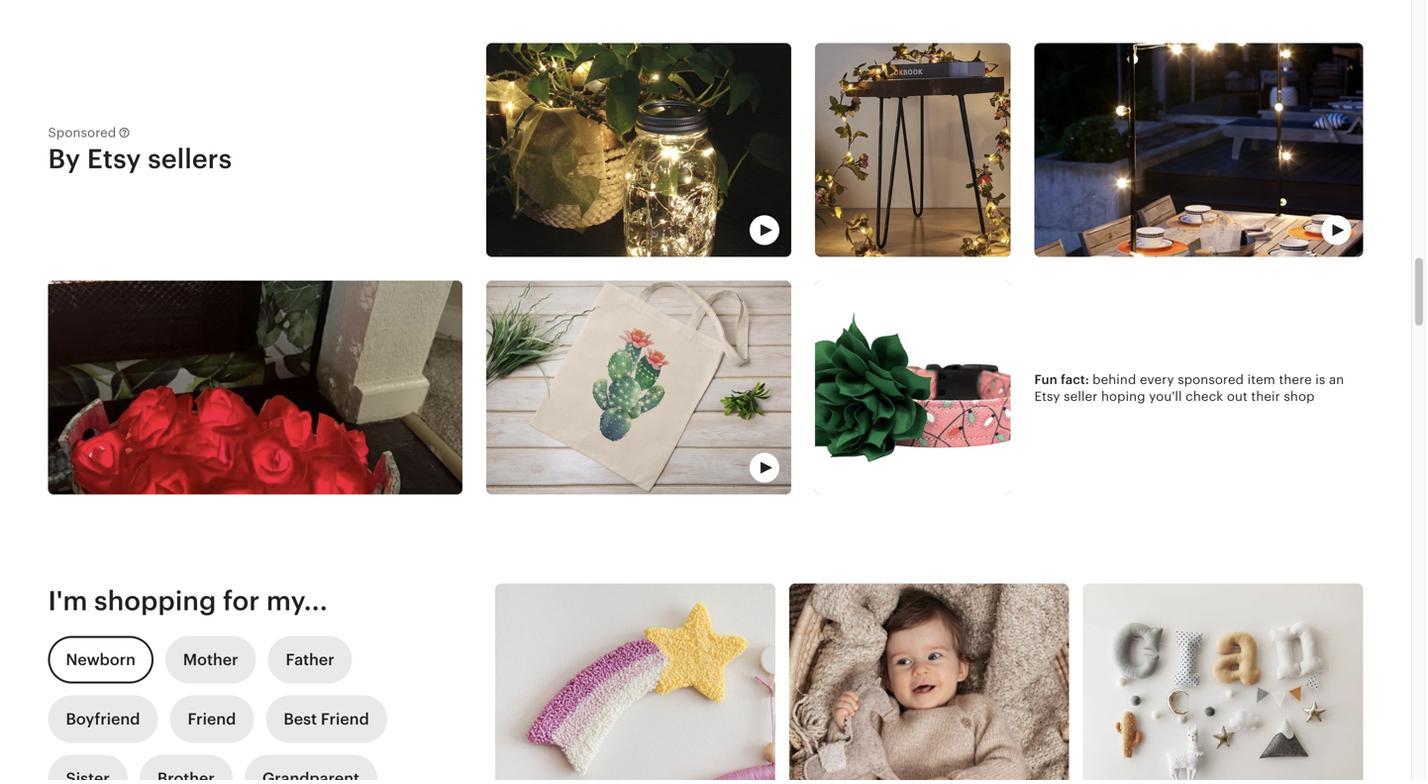 Task type: describe. For each thing, give the bounding box(es) containing it.
best friend
[[284, 711, 369, 729]]

an
[[1329, 373, 1344, 387]]

by
[[48, 144, 80, 174]]

i'm shopping for my...
[[48, 586, 328, 617]]

0 vertical spatial etsy
[[87, 144, 141, 174]]

2 friend from the left
[[321, 711, 369, 729]]

fun fact:
[[1034, 373, 1093, 387]]

out
[[1227, 389, 1248, 404]]

christmas cactus cotton canvas tote bag, xmas bag, reusable gift bag, twinkle lights, blooming, red and green, unique, trendy image
[[486, 281, 791, 495]]

behind every sponsored item there is an etsy seller hoping you'll check out their shop
[[1034, 373, 1344, 404]]

father
[[286, 651, 334, 669]]

etsy inside behind every sponsored item there is an etsy seller hoping you'll check out their shop
[[1034, 389, 1060, 404]]

is
[[1316, 373, 1326, 387]]

indoor-outdoor table frame for string lights and décor image
[[1034, 43, 1363, 257]]

my...
[[266, 586, 328, 617]]

hoping
[[1101, 389, 1146, 404]]

fun
[[1034, 373, 1058, 387]]

mother
[[183, 651, 238, 669]]

1 friend from the left
[[188, 711, 236, 729]]

best
[[284, 711, 317, 729]]

9ft | 20 led pink/orange artificial rose flower garland vines, battery operated warm white fairy string lights image
[[815, 43, 1011, 257]]

item
[[1248, 373, 1276, 387]]

behind
[[1093, 373, 1136, 387]]

personalized name banner - baby name garland - felt nursery letters - baby name bunting - llama name banner - wall decoration banner image
[[1083, 584, 1363, 780]]

check
[[1186, 389, 1223, 404]]

punch needle shooting star wall hanging, tufted mini rug, nursery wall art, custom colors nursery decor image
[[495, 584, 775, 780]]

fact:
[[1061, 373, 1089, 387]]



Task type: locate. For each thing, give the bounding box(es) containing it.
their
[[1251, 389, 1280, 404]]

0 horizontal spatial etsy
[[87, 144, 141, 174]]

value pack fairy lights for mason jars or crafts with replaceable batteries. you pick quantity. 20 leds / wire, warm white lights. (crfw20) image
[[486, 43, 791, 257]]

friend
[[188, 711, 236, 729], [321, 711, 369, 729]]

etsy down fun
[[1034, 389, 1060, 404]]

etsy down sponsored
[[87, 144, 141, 174]]

shopping
[[94, 586, 216, 617]]

sellers
[[148, 144, 232, 174]]

friend right the best
[[321, 711, 369, 729]]

i'm
[[48, 586, 88, 617]]

by etsy sellers
[[48, 144, 232, 174]]

for
[[223, 586, 260, 617]]

shop
[[1284, 389, 1315, 404]]

every
[[1140, 373, 1174, 387]]

1 horizontal spatial etsy
[[1034, 389, 1060, 404]]

0 horizontal spatial friend
[[188, 711, 236, 729]]

etsy
[[87, 144, 141, 174], [1034, 389, 1060, 404]]

newborn
[[66, 651, 136, 669]]

friend down mother
[[188, 711, 236, 729]]

seller
[[1064, 389, 1098, 404]]

there
[[1279, 373, 1312, 387]]

red rose flower battery fairy string led light image
[[48, 281, 463, 495]]

newborn sweater knit baby cardigan with side buttons alpaca baby sweater knit cardigan babies image
[[789, 584, 1069, 780]]

boyfriend
[[66, 711, 140, 729]]

you'll
[[1149, 389, 1182, 404]]

christmas lights dog collar with emerald green dog collar flower embellishment image
[[815, 281, 1011, 495]]

1 horizontal spatial friend
[[321, 711, 369, 729]]

1 vertical spatial etsy
[[1034, 389, 1060, 404]]

sponsored
[[1178, 373, 1244, 387]]

sponsored
[[48, 125, 116, 140]]



Task type: vqa. For each thing, say whether or not it's contained in the screenshot.
Mother
yes



